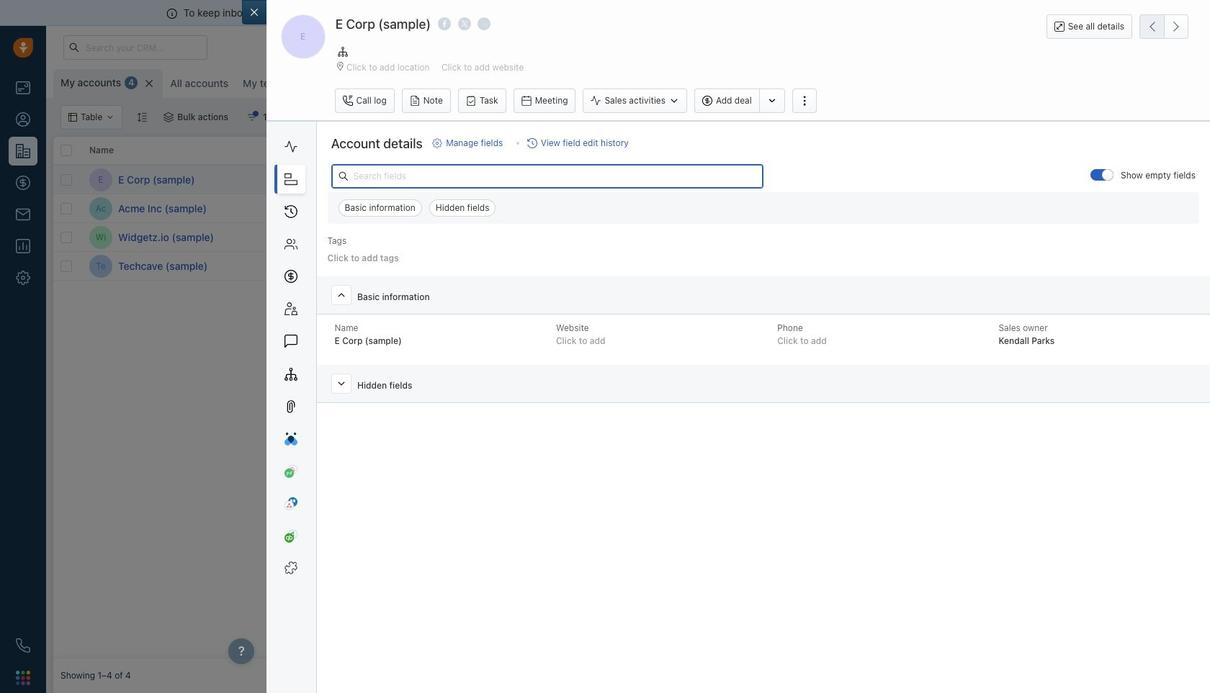 Task type: locate. For each thing, give the bounding box(es) containing it.
row group
[[53, 166, 370, 281], [370, 166, 1203, 281]]

Search fields text field
[[331, 164, 763, 189]]

dialog
[[242, 0, 1210, 694]]

l image
[[378, 197, 401, 220]]

row
[[53, 137, 370, 166]]

1 row group from the left
[[53, 166, 370, 281]]

j image
[[378, 168, 401, 191]]

press space to select this row. row
[[53, 166, 370, 194], [370, 166, 1203, 194], [53, 194, 370, 223], [370, 194, 1203, 223], [53, 223, 370, 252], [370, 223, 1203, 252], [53, 252, 370, 281], [370, 252, 1203, 281]]

phone element
[[9, 632, 37, 660]]

phone image
[[16, 639, 30, 653]]

grid
[[53, 135, 1203, 659]]

cell
[[1127, 166, 1203, 194], [1127, 194, 1203, 223], [370, 223, 478, 251], [478, 223, 586, 251], [586, 223, 694, 251], [694, 223, 802, 251], [802, 223, 910, 251], [910, 223, 1018, 251], [1018, 223, 1127, 251], [1127, 223, 1203, 251], [1127, 252, 1203, 280]]

freshworks switcher image
[[16, 671, 30, 686]]



Task type: describe. For each thing, give the bounding box(es) containing it.
close image
[[1188, 9, 1196, 17]]

container_wx8msf4aqz5i3rn1 image
[[247, 112, 257, 122]]

container_wx8msf4aqz5i3rn1 image
[[164, 112, 174, 122]]

2 row group from the left
[[370, 166, 1203, 281]]

Search your CRM... text field
[[63, 35, 207, 60]]

s image
[[378, 255, 401, 278]]



Task type: vqa. For each thing, say whether or not it's contained in the screenshot.
container_WX8MsF4aQZ5i3RN1 icon in the top of the page
yes



